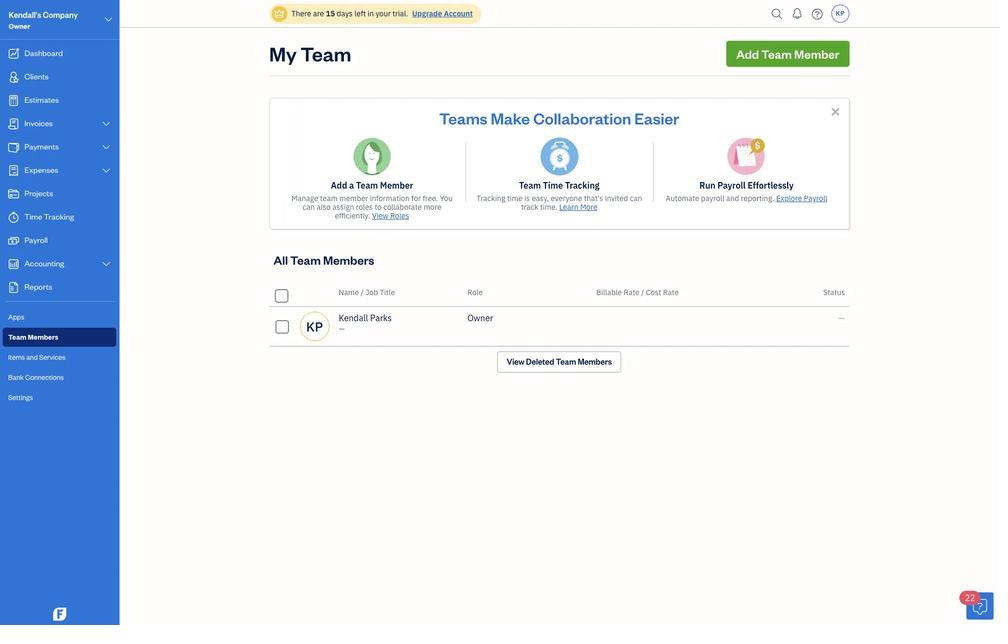 Task type: vqa. For each thing, say whether or not it's contained in the screenshot.
Status
yes



Task type: locate. For each thing, give the bounding box(es) containing it.
projects link
[[3, 183, 116, 205]]

search image
[[769, 6, 786, 22]]

1 vertical spatial tracking
[[477, 193, 506, 203]]

track
[[521, 202, 539, 212]]

view for view deleted team members
[[507, 357, 525, 367]]

time inside 'main' element
[[24, 211, 42, 222]]

tracking inside time tracking link
[[44, 211, 74, 222]]

1 vertical spatial chevron large down image
[[101, 166, 111, 175]]

payroll up 'payroll'
[[718, 180, 746, 191]]

projects
[[24, 188, 53, 198]]

0 vertical spatial kp
[[836, 9, 845, 17]]

1 horizontal spatial view
[[507, 357, 525, 367]]

0 horizontal spatial /
[[361, 288, 364, 297]]

member down go to help icon
[[795, 46, 840, 61]]

payments link
[[3, 136, 116, 159]]

tracking up the that's
[[565, 180, 600, 191]]

owner down role
[[468, 313, 493, 323]]

all team members
[[274, 252, 374, 267]]

can for team time tracking
[[630, 193, 642, 203]]

0 horizontal spatial add
[[331, 180, 347, 191]]

1 horizontal spatial owner
[[468, 313, 493, 323]]

automate
[[666, 193, 700, 203]]

1 vertical spatial time
[[24, 211, 42, 222]]

chevron large down image
[[104, 13, 114, 26], [101, 120, 111, 128], [101, 260, 111, 268]]

go to help image
[[809, 6, 826, 22]]

can right invited
[[630, 193, 642, 203]]

view deleted team members
[[507, 357, 612, 367]]

kp right go to help icon
[[836, 9, 845, 17]]

tracking left time
[[477, 193, 506, 203]]

view left deleted on the bottom right of the page
[[507, 357, 525, 367]]

company
[[43, 10, 78, 20]]

1 vertical spatial —
[[339, 324, 345, 334]]

reporting.
[[741, 193, 775, 203]]

0 horizontal spatial members
[[28, 333, 58, 341]]

bank connections link
[[3, 368, 116, 387]]

0 horizontal spatial rate
[[624, 288, 640, 297]]

add
[[737, 46, 759, 61], [331, 180, 347, 191]]

and inside 'main' element
[[26, 353, 38, 361]]

bank connections
[[8, 373, 64, 382]]

items and services
[[8, 353, 66, 361]]

1 horizontal spatial rate
[[663, 288, 679, 297]]

time up easy,
[[543, 180, 563, 191]]

view roles
[[372, 211, 409, 221]]

— down kendall
[[339, 324, 345, 334]]

accounting link
[[3, 253, 116, 276]]

apps
[[8, 313, 24, 321]]

team right a
[[356, 180, 378, 191]]

2 vertical spatial chevron large down image
[[101, 260, 111, 268]]

rate right cost in the right top of the page
[[663, 288, 679, 297]]

1 chevron large down image from the top
[[101, 143, 111, 152]]

payment image
[[7, 142, 20, 153]]

team time tracking
[[519, 180, 600, 191]]

name / job title
[[339, 288, 395, 297]]

tracking inside tracking time is easy, everyone that's invited can track time.
[[477, 193, 506, 203]]

timer image
[[7, 212, 20, 223]]

can inside tracking time is easy, everyone that's invited can track time.
[[630, 193, 642, 203]]

team inside button
[[762, 46, 792, 61]]

easy,
[[532, 193, 549, 203]]

0 vertical spatial time
[[543, 180, 563, 191]]

chevron large down image inside accounting link
[[101, 260, 111, 268]]

1 vertical spatial members
[[28, 333, 58, 341]]

1 horizontal spatial kp
[[836, 9, 845, 17]]

1 vertical spatial kp
[[306, 318, 323, 335]]

chevron large down image for invoices
[[101, 120, 111, 128]]

2 horizontal spatial payroll
[[804, 193, 828, 203]]

1 vertical spatial member
[[380, 180, 413, 191]]

teams make collaboration easier
[[439, 108, 680, 128]]

manage team member information for free. you can also assign roles to collaborate more efficiently.
[[292, 193, 453, 221]]

0 vertical spatial and
[[727, 193, 739, 203]]

report image
[[7, 282, 20, 293]]

time tracking link
[[3, 207, 116, 229]]

chevron large down image down payroll "link" at the top left of page
[[101, 260, 111, 268]]

collaboration
[[533, 108, 632, 128]]

0 horizontal spatial tracking
[[44, 211, 74, 222]]

chevron large down image inside payments link
[[101, 143, 111, 152]]

payroll inside payroll "link"
[[24, 235, 48, 245]]

team
[[301, 41, 351, 66], [762, 46, 792, 61], [356, 180, 378, 191], [519, 180, 541, 191], [290, 252, 321, 267], [8, 333, 26, 341], [556, 357, 576, 367]]

rate left cost in the right top of the page
[[624, 288, 640, 297]]

— down status
[[839, 313, 845, 323]]

1 vertical spatial view
[[507, 357, 525, 367]]

— inside kendall parks —
[[339, 324, 345, 334]]

chevron large down image inside expenses link
[[101, 166, 111, 175]]

explore
[[777, 193, 802, 203]]

0 vertical spatial members
[[323, 252, 374, 267]]

payroll right "money" image on the left of page
[[24, 235, 48, 245]]

0 horizontal spatial owner
[[9, 22, 30, 30]]

project image
[[7, 189, 20, 199]]

0 vertical spatial member
[[795, 46, 840, 61]]

add inside button
[[737, 46, 759, 61]]

1 horizontal spatial and
[[727, 193, 739, 203]]

1 horizontal spatial tracking
[[477, 193, 506, 203]]

2 vertical spatial members
[[578, 357, 612, 367]]

days
[[337, 9, 353, 18]]

owner
[[9, 22, 30, 30], [468, 313, 493, 323]]

chevron large down image inside invoices link
[[101, 120, 111, 128]]

kp inside dropdown button
[[836, 9, 845, 17]]

2 rate from the left
[[663, 288, 679, 297]]

time right timer image
[[24, 211, 42, 222]]

team time tracking image
[[541, 138, 579, 176]]

add a team member
[[331, 180, 413, 191]]

—
[[839, 313, 845, 323], [339, 324, 345, 334]]

/ left cost in the right top of the page
[[641, 288, 644, 297]]

invoice image
[[7, 118, 20, 129]]

add team member button
[[727, 41, 850, 67]]

1 vertical spatial add
[[331, 180, 347, 191]]

payments
[[24, 141, 59, 152]]

0 horizontal spatial and
[[26, 353, 38, 361]]

0 vertical spatial view
[[372, 211, 389, 221]]

can left also
[[303, 202, 315, 212]]

1 horizontal spatial add
[[737, 46, 759, 61]]

0 vertical spatial owner
[[9, 22, 30, 30]]

and
[[727, 193, 739, 203], [26, 353, 38, 361]]

0 vertical spatial chevron large down image
[[101, 143, 111, 152]]

free.
[[423, 193, 438, 203]]

0 vertical spatial tracking
[[565, 180, 600, 191]]

settings link
[[3, 388, 116, 407]]

chevron large down image
[[101, 143, 111, 152], [101, 166, 111, 175]]

manage
[[292, 193, 318, 203]]

estimate image
[[7, 95, 20, 106]]

time
[[507, 193, 523, 203]]

team up items
[[8, 333, 26, 341]]

team down '15'
[[301, 41, 351, 66]]

chevron large down image down invoices link
[[101, 143, 111, 152]]

a
[[349, 180, 354, 191]]

chevron large down image for expenses
[[101, 166, 111, 175]]

chevron large down image down payments link
[[101, 166, 111, 175]]

can
[[630, 193, 642, 203], [303, 202, 315, 212]]

owner inside kendall's company owner
[[9, 22, 30, 30]]

tracking time is easy, everyone that's invited can track time.
[[477, 193, 642, 212]]

teams
[[439, 108, 488, 128]]

make
[[491, 108, 530, 128]]

0 horizontal spatial time
[[24, 211, 42, 222]]

members
[[323, 252, 374, 267], [28, 333, 58, 341], [578, 357, 612, 367]]

cost
[[646, 288, 662, 297]]

1 vertical spatial and
[[26, 353, 38, 361]]

add a team member image
[[353, 138, 391, 176]]

time
[[543, 180, 563, 191], [24, 211, 42, 222]]

left
[[355, 9, 366, 18]]

0 horizontal spatial —
[[339, 324, 345, 334]]

owner down kendall's
[[9, 22, 30, 30]]

and right items
[[26, 353, 38, 361]]

2 / from the left
[[641, 288, 644, 297]]

services
[[39, 353, 66, 361]]

view left roles
[[372, 211, 389, 221]]

0 horizontal spatial view
[[372, 211, 389, 221]]

expenses link
[[3, 160, 116, 182]]

learn
[[560, 202, 579, 212]]

tracking
[[565, 180, 600, 191], [477, 193, 506, 203], [44, 211, 74, 222]]

1 horizontal spatial payroll
[[718, 180, 746, 191]]

1 horizontal spatial can
[[630, 193, 642, 203]]

/ left job
[[361, 288, 364, 297]]

2 vertical spatial tracking
[[44, 211, 74, 222]]

member up information
[[380, 180, 413, 191]]

time tracking
[[24, 211, 74, 222]]

1 horizontal spatial member
[[795, 46, 840, 61]]

run payroll effortlessly image
[[728, 138, 766, 176]]

expense image
[[7, 165, 20, 176]]

title
[[380, 288, 395, 297]]

add for add team member
[[737, 46, 759, 61]]

team right 'all'
[[290, 252, 321, 267]]

payroll right explore at the top right
[[804, 193, 828, 203]]

chevron large down image down estimates link
[[101, 120, 111, 128]]

0 vertical spatial —
[[839, 313, 845, 323]]

kp
[[836, 9, 845, 17], [306, 318, 323, 335]]

crown image
[[274, 8, 285, 19]]

kendall's
[[9, 10, 41, 20]]

dashboard image
[[7, 48, 20, 59]]

0 vertical spatial add
[[737, 46, 759, 61]]

main element
[[0, 0, 147, 625]]

can for add a team member
[[303, 202, 315, 212]]

time.
[[540, 202, 558, 212]]

settings
[[8, 393, 33, 402]]

chevron large down image right company
[[104, 13, 114, 26]]

2 vertical spatial payroll
[[24, 235, 48, 245]]

money image
[[7, 235, 20, 246]]

billable rate / cost rate
[[597, 288, 679, 297]]

2 chevron large down image from the top
[[101, 166, 111, 175]]

kp left kendall
[[306, 318, 323, 335]]

parks
[[370, 313, 392, 323]]

and right 'payroll'
[[727, 193, 739, 203]]

view
[[372, 211, 389, 221], [507, 357, 525, 367]]

1 horizontal spatial /
[[641, 288, 644, 297]]

0 horizontal spatial can
[[303, 202, 315, 212]]

tracking down projects link on the left of the page
[[44, 211, 74, 222]]

22
[[965, 592, 976, 603]]

1 vertical spatial chevron large down image
[[101, 120, 111, 128]]

estimates link
[[3, 90, 116, 112]]

team down search icon
[[762, 46, 792, 61]]

add for add a team member
[[331, 180, 347, 191]]

0 horizontal spatial payroll
[[24, 235, 48, 245]]

can inside manage team member information for free. you can also assign roles to collaborate more efficiently.
[[303, 202, 315, 212]]



Task type: describe. For each thing, give the bounding box(es) containing it.
1 / from the left
[[361, 288, 364, 297]]

1 vertical spatial payroll
[[804, 193, 828, 203]]

kp button
[[831, 4, 850, 23]]

clients
[[24, 71, 49, 82]]

for
[[412, 193, 421, 203]]

estimates
[[24, 95, 59, 105]]

is
[[525, 193, 530, 203]]

view for view roles
[[372, 211, 389, 221]]

run payroll effortlessly automate payroll and reporting. explore payroll
[[666, 180, 828, 203]]

2 horizontal spatial tracking
[[565, 180, 600, 191]]

roles
[[356, 202, 373, 212]]

billable
[[597, 288, 622, 297]]

dashboard
[[24, 48, 63, 58]]

also
[[317, 202, 331, 212]]

team inside 'main' element
[[8, 333, 26, 341]]

bank
[[8, 373, 24, 382]]

1 horizontal spatial time
[[543, 180, 563, 191]]

learn more
[[560, 202, 598, 212]]

status
[[824, 288, 845, 297]]

upgrade account link
[[410, 9, 473, 18]]

my team
[[269, 41, 351, 66]]

clients link
[[3, 66, 116, 89]]

0 vertical spatial chevron large down image
[[104, 13, 114, 26]]

your
[[376, 9, 391, 18]]

everyone
[[551, 193, 582, 203]]

member
[[340, 193, 368, 203]]

freshbooks image
[[51, 608, 68, 621]]

role
[[468, 288, 483, 297]]

payroll link
[[3, 230, 116, 252]]

client image
[[7, 72, 20, 83]]

efficiently.
[[335, 211, 370, 221]]

view deleted team members link
[[497, 351, 622, 373]]

chart image
[[7, 259, 20, 270]]

accounting
[[24, 258, 64, 268]]

payroll
[[701, 193, 725, 203]]

chevron large down image for accounting
[[101, 260, 111, 268]]

add team member
[[737, 46, 840, 61]]

there
[[292, 9, 311, 18]]

apps link
[[3, 308, 116, 327]]

easier
[[635, 108, 680, 128]]

0 horizontal spatial kp
[[306, 318, 323, 335]]

1 horizontal spatial members
[[323, 252, 374, 267]]

reports link
[[3, 277, 116, 299]]

and inside run payroll effortlessly automate payroll and reporting. explore payroll
[[727, 193, 739, 203]]

effortlessly
[[748, 180, 794, 191]]

kendall's company owner
[[9, 10, 78, 30]]

account
[[444, 9, 473, 18]]

team up 'is'
[[519, 180, 541, 191]]

roles
[[390, 211, 409, 221]]

kendall parks —
[[339, 313, 392, 334]]

0 vertical spatial payroll
[[718, 180, 746, 191]]

dashboard link
[[3, 43, 116, 65]]

job
[[366, 288, 378, 297]]

0 horizontal spatial member
[[380, 180, 413, 191]]

assign
[[333, 202, 354, 212]]

reports
[[24, 282, 52, 292]]

to
[[375, 202, 382, 212]]

1 vertical spatial owner
[[468, 313, 493, 323]]

2 horizontal spatial members
[[578, 357, 612, 367]]

name
[[339, 288, 359, 297]]

chevron large down image for payments
[[101, 143, 111, 152]]

collaborate
[[384, 202, 422, 212]]

22 button
[[960, 591, 994, 620]]

are
[[313, 9, 324, 18]]

run
[[700, 180, 716, 191]]

15
[[326, 9, 335, 18]]

team right deleted on the bottom right of the page
[[556, 357, 576, 367]]

items
[[8, 353, 25, 361]]

more
[[424, 202, 442, 212]]

information
[[370, 193, 410, 203]]

that's
[[584, 193, 604, 203]]

resource center badge image
[[967, 592, 994, 620]]

team
[[320, 193, 338, 203]]

invoices link
[[3, 113, 116, 135]]

team members link
[[3, 328, 116, 347]]

invited
[[605, 193, 628, 203]]

notifications image
[[789, 3, 806, 24]]

all
[[274, 252, 288, 267]]

member inside button
[[795, 46, 840, 61]]

1 rate from the left
[[624, 288, 640, 297]]

close image
[[830, 105, 842, 118]]

more
[[580, 202, 598, 212]]

items and services link
[[3, 348, 116, 367]]

deleted
[[526, 357, 555, 367]]

you
[[440, 193, 453, 203]]

expenses
[[24, 165, 58, 175]]

1 horizontal spatial —
[[839, 313, 845, 323]]

team members
[[8, 333, 58, 341]]

in
[[368, 9, 374, 18]]

members inside 'main' element
[[28, 333, 58, 341]]

trial.
[[393, 9, 408, 18]]



